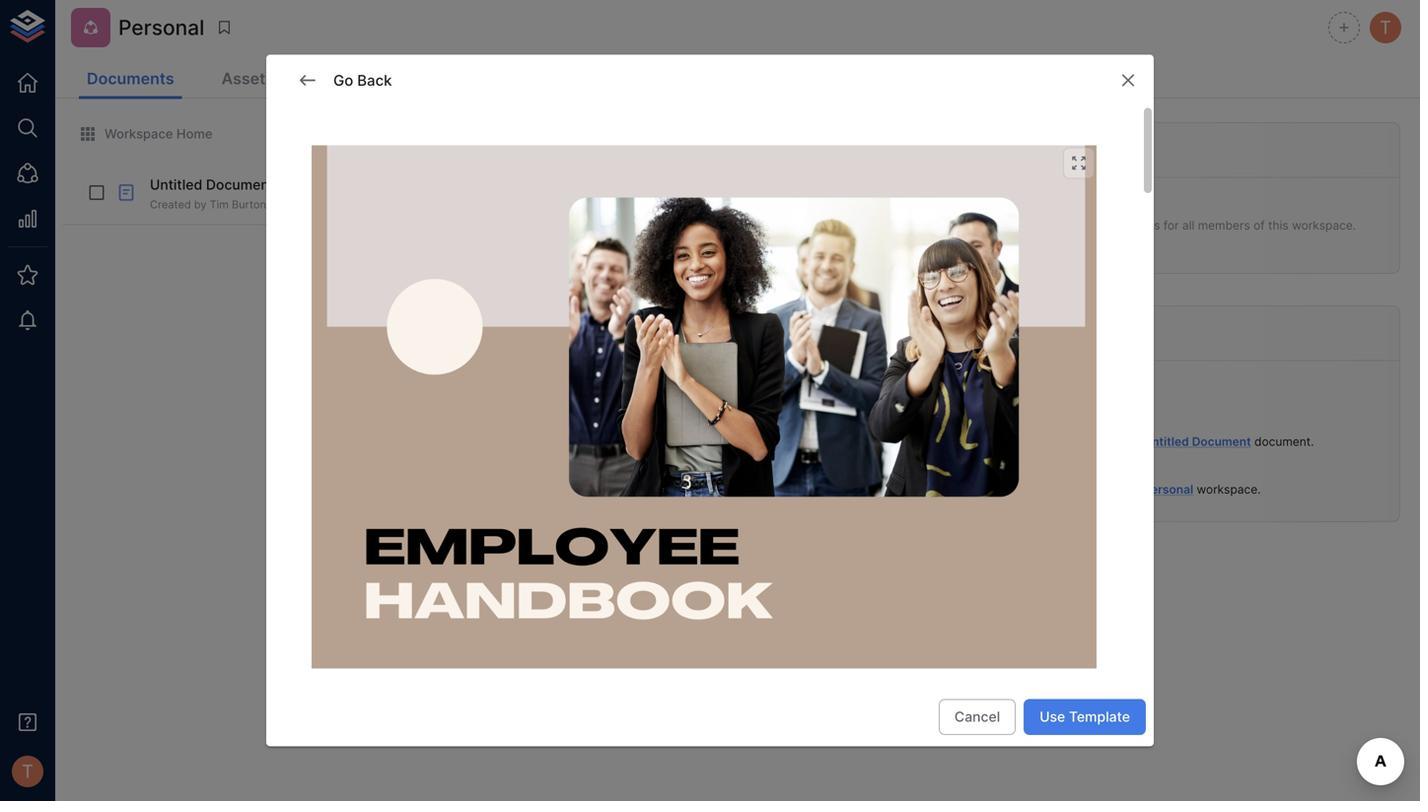 Task type: describe. For each thing, give the bounding box(es) containing it.
personal link
[[1144, 483, 1194, 497]]

created for personal
[[1097, 483, 1140, 497]]

today
[[999, 378, 1037, 394]]

1 vertical spatial personal
[[1144, 483, 1194, 497]]

insights link
[[313, 61, 390, 99]]

activities
[[1070, 324, 1142, 343]]

0 horizontal spatial personal
[[118, 15, 205, 40]]

workspace home
[[105, 126, 213, 141]]

use
[[1040, 709, 1065, 726]]

by
[[194, 198, 207, 211]]

create new
[[814, 126, 892, 142]]

use template button
[[1024, 700, 1146, 736]]

quick
[[1088, 218, 1118, 233]]

1 vertical spatial t button
[[6, 751, 49, 794]]

created for untitled
[[1097, 435, 1140, 449]]

members
[[1198, 218, 1250, 233]]

workspace home link
[[79, 125, 213, 143]]

1 vertical spatial document
[[1192, 435, 1251, 449]]

1 vertical spatial .
[[1258, 483, 1261, 497]]

workspace
[[105, 126, 173, 141]]

of
[[1254, 218, 1265, 233]]

untitled document link
[[1144, 435, 1251, 449]]

new
[[862, 126, 892, 142]]

create
[[814, 126, 858, 142]]

home
[[176, 126, 213, 141]]

tim
[[210, 198, 229, 211]]

go back dialog
[[266, 55, 1154, 802]]

pin
[[1015, 218, 1032, 233]]

0 vertical spatial t button
[[1367, 9, 1404, 46]]

t for the 't' button to the bottom
[[22, 761, 33, 783]]

assets link
[[214, 61, 282, 99]]

this
[[1268, 218, 1289, 233]]

bookmark image
[[215, 19, 233, 36]]



Task type: vqa. For each thing, say whether or not it's contained in the screenshot.
dialog
no



Task type: locate. For each thing, give the bounding box(es) containing it.
now
[[291, 198, 312, 211]]

cancel
[[955, 709, 1000, 726]]

documents
[[87, 69, 174, 88]]

all
[[1182, 218, 1195, 233]]

untitled inside untitled document created by tim burton just now
[[150, 177, 202, 194]]

0 vertical spatial personal
[[118, 15, 205, 40]]

1 horizontal spatial t button
[[1367, 9, 1404, 46]]

items
[[1035, 218, 1066, 233]]

workspace
[[1197, 483, 1258, 497]]

personal
[[118, 15, 205, 40], [1144, 483, 1194, 497]]

use template
[[1040, 709, 1130, 726]]

document inside untitled document created by tim burton just now
[[206, 177, 274, 194]]

0 horizontal spatial document
[[206, 177, 274, 194]]

for left all
[[1164, 218, 1179, 233]]

go back
[[333, 71, 392, 89]]

0 vertical spatial t
[[1380, 17, 1392, 38]]

pin items for quick access for all members of this workspace.
[[1015, 218, 1356, 233]]

back
[[357, 71, 392, 89]]

0 horizontal spatial untitled
[[150, 177, 202, 194]]

0 horizontal spatial for
[[1069, 218, 1085, 233]]

.
[[1311, 435, 1314, 449], [1258, 483, 1261, 497]]

1 horizontal spatial .
[[1311, 435, 1314, 449]]

created
[[150, 198, 191, 211]]

untitled
[[150, 177, 202, 194], [1144, 435, 1189, 449]]

personal down untitled document link
[[1144, 483, 1194, 497]]

0 vertical spatial untitled
[[150, 177, 202, 194]]

document up workspace
[[1192, 435, 1251, 449]]

template
[[1069, 709, 1130, 726]]

0 vertical spatial created
[[1097, 435, 1140, 449]]

for left quick
[[1069, 218, 1085, 233]]

1 horizontal spatial personal
[[1144, 483, 1194, 497]]

1 vertical spatial created
[[1097, 483, 1140, 497]]

2 for from the left
[[1164, 218, 1179, 233]]

t for topmost the 't' button
[[1380, 17, 1392, 38]]

1 horizontal spatial for
[[1164, 218, 1179, 233]]

1 for from the left
[[1069, 218, 1085, 233]]

1 horizontal spatial t
[[1380, 17, 1392, 38]]

just
[[269, 198, 288, 211]]

0 vertical spatial .
[[1311, 435, 1314, 449]]

access
[[1121, 218, 1160, 233]]

t button
[[1367, 9, 1404, 46], [6, 751, 49, 794]]

recent
[[1013, 324, 1067, 343]]

created
[[1097, 435, 1140, 449], [1097, 483, 1140, 497]]

2 created from the top
[[1097, 483, 1140, 497]]

created untitled document document .
[[1094, 435, 1314, 449]]

document up burton at the left top of page
[[206, 177, 274, 194]]

created personal workspace .
[[1094, 483, 1261, 497]]

insights
[[321, 69, 382, 88]]

document
[[1255, 435, 1311, 449]]

untitled document created by tim burton just now
[[150, 177, 312, 211]]

1 horizontal spatial document
[[1192, 435, 1251, 449]]

cancel button
[[939, 700, 1016, 736]]

0 horizontal spatial .
[[1258, 483, 1261, 497]]

for
[[1069, 218, 1085, 233], [1164, 218, 1179, 233]]

create new button
[[798, 116, 931, 152]]

t
[[1380, 17, 1392, 38], [22, 761, 33, 783]]

go
[[333, 71, 353, 89]]

created up created personal workspace .
[[1097, 435, 1140, 449]]

1 vertical spatial t
[[22, 761, 33, 783]]

created left personal link at the bottom of page
[[1097, 483, 1140, 497]]

recent activities
[[1013, 324, 1142, 343]]

workspace.
[[1292, 218, 1356, 233]]

0 horizontal spatial t
[[22, 761, 33, 783]]

pinned
[[1013, 140, 1066, 159]]

1 vertical spatial untitled
[[1144, 435, 1189, 449]]

assets
[[222, 69, 274, 88]]

items
[[1070, 140, 1112, 159]]

1 horizontal spatial untitled
[[1144, 435, 1189, 449]]

personal up documents
[[118, 15, 205, 40]]

untitled up personal link at the bottom of page
[[1144, 435, 1189, 449]]

pinned items
[[1013, 140, 1112, 159]]

document
[[206, 177, 274, 194], [1192, 435, 1251, 449]]

0 horizontal spatial t button
[[6, 751, 49, 794]]

untitled up created
[[150, 177, 202, 194]]

1 created from the top
[[1097, 435, 1140, 449]]

0 vertical spatial document
[[206, 177, 274, 194]]

burton
[[232, 198, 266, 211]]

documents link
[[79, 61, 182, 99]]



